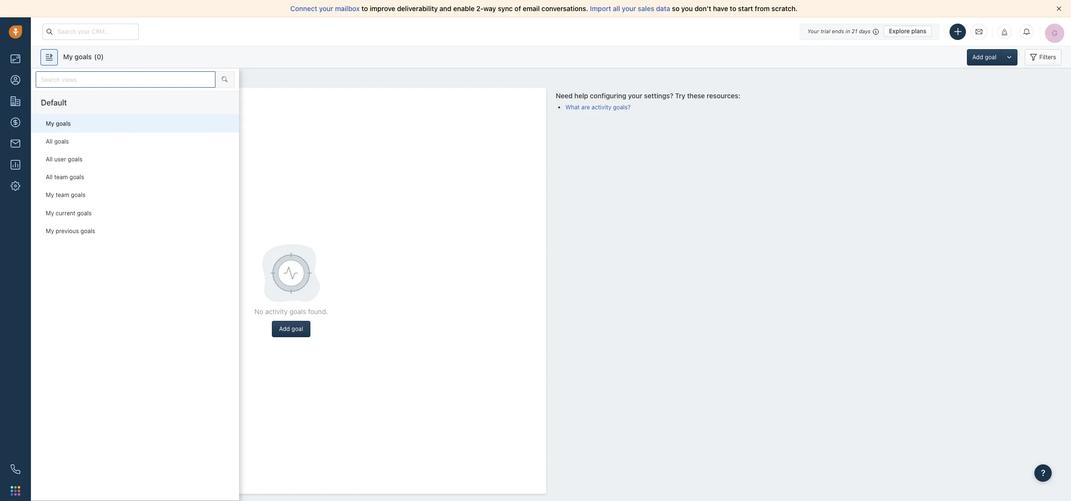 Task type: locate. For each thing, give the bounding box(es) containing it.
1 vertical spatial all
[[46, 156, 53, 163]]

goals up all team goals
[[68, 156, 82, 163]]

and
[[440, 4, 452, 13], [160, 74, 170, 81]]

try
[[676, 91, 686, 100]]

0 horizontal spatial all
[[115, 74, 122, 81]]

goals up all goals
[[56, 120, 71, 127]]

all goals link
[[31, 133, 239, 151]]

add for the left add goal button
[[279, 326, 290, 333]]

to
[[362, 4, 368, 13], [730, 4, 737, 13]]

activity
[[592, 104, 612, 111], [265, 308, 288, 316]]

add goal down no activity goals found.
[[279, 326, 303, 333]]

what are activity goals? link
[[566, 104, 631, 111]]

)
[[101, 52, 104, 61]]

add goal down email icon
[[973, 53, 997, 61]]

1 horizontal spatial add goal
[[973, 53, 997, 61]]

goals for all team goals
[[70, 174, 84, 181]]

0 vertical spatial user
[[71, 74, 84, 81]]

0 vertical spatial and
[[440, 4, 452, 13]]

sales
[[638, 4, 655, 13]]

1 vertical spatial team
[[56, 192, 69, 199]]

all right type,
[[115, 74, 122, 81]]

goals inside "my current goals" link
[[77, 210, 92, 217]]

3 all from the top
[[46, 174, 53, 181]]

need
[[556, 91, 573, 100]]

scratch.
[[772, 4, 798, 13]]

add down no activity goals found.
[[279, 326, 290, 333]]

0 vertical spatial all
[[613, 4, 621, 13]]

my up for
[[63, 52, 73, 61]]

filters button
[[1026, 49, 1062, 65]]

1 vertical spatial add goal
[[279, 326, 303, 333]]

goals for my team goals
[[71, 192, 86, 199]]

ends
[[832, 28, 845, 34]]

1 all from the top
[[46, 138, 53, 145]]

don't
[[695, 4, 712, 13]]

user right for
[[71, 74, 84, 81]]

goals left found.
[[290, 308, 306, 316]]

all user goals
[[46, 156, 82, 163]]

periods
[[137, 74, 158, 81]]

your up goals?
[[629, 91, 643, 100]]

0 vertical spatial all
[[46, 138, 53, 145]]

0 horizontal spatial to
[[362, 4, 368, 13]]

my left previous
[[46, 228, 54, 235]]

1 horizontal spatial to
[[730, 4, 737, 13]]

my previous goals
[[46, 228, 95, 235]]

1 vertical spatial activity
[[265, 308, 288, 316]]

add goal button
[[968, 49, 1002, 65], [272, 321, 311, 338]]

goals for my current goals
[[77, 210, 92, 217]]

1 horizontal spatial all
[[613, 4, 621, 13]]

explore plans
[[890, 27, 927, 35]]

goals up my team goals
[[70, 174, 84, 181]]

0 vertical spatial add goal button
[[968, 49, 1002, 65]]

1 horizontal spatial add
[[973, 53, 984, 61]]

in
[[846, 28, 851, 34]]

and left enable
[[440, 4, 452, 13]]

all down my goals
[[46, 138, 53, 145]]

my left current
[[46, 210, 54, 217]]

1 vertical spatial add goal button
[[272, 321, 311, 338]]

0 horizontal spatial user
[[54, 156, 66, 163]]

add
[[973, 53, 984, 61], [279, 326, 290, 333]]

team down all user goals
[[54, 174, 68, 181]]

0 horizontal spatial add
[[279, 326, 290, 333]]

team
[[54, 174, 68, 181], [56, 192, 69, 199]]

to left start
[[730, 4, 737, 13]]

0 horizontal spatial and
[[160, 74, 170, 81]]

goals right previous
[[81, 228, 95, 235]]

1 horizontal spatial user
[[71, 74, 84, 81]]

(
[[94, 52, 97, 61]]

all
[[46, 138, 53, 145], [46, 156, 53, 163], [46, 174, 53, 181]]

1 horizontal spatial activity
[[592, 104, 612, 111]]

goals inside all team goals "link"
[[70, 174, 84, 181]]

goals inside my previous goals link
[[81, 228, 95, 235]]

my for my goals ( 0 )
[[63, 52, 73, 61]]

need help configuring your settings? try these resources: what are activity goals?
[[556, 91, 741, 111]]

goals inside the my team goals link
[[71, 192, 86, 199]]

1 horizontal spatial and
[[440, 4, 452, 13]]

search image
[[222, 76, 228, 83]]

filters
[[193, 74, 210, 81]]

my up all goals
[[46, 120, 54, 127]]

all goals
[[46, 138, 69, 145]]

0 vertical spatial activity
[[592, 104, 612, 111]]

goal
[[986, 53, 997, 61], [85, 74, 97, 81], [123, 74, 135, 81], [292, 326, 303, 333]]

all for all team goals
[[46, 174, 53, 181]]

your
[[808, 28, 820, 34]]

add goal button down email icon
[[968, 49, 1002, 65]]

1 vertical spatial user
[[54, 156, 66, 163]]

2 vertical spatial all
[[46, 174, 53, 181]]

phone image
[[11, 465, 20, 475]]

user down all goals
[[54, 156, 66, 163]]

you
[[682, 4, 693, 13]]

team inside "link"
[[54, 174, 68, 181]]

my goals ( 0 )
[[63, 52, 104, 61]]

connect
[[291, 4, 318, 13]]

goals right current
[[77, 210, 92, 217]]

my
[[63, 52, 73, 61], [46, 120, 54, 127], [46, 192, 54, 199], [46, 210, 54, 217], [46, 228, 54, 235]]

no
[[255, 308, 263, 316]]

connect your mailbox link
[[291, 4, 362, 13]]

0 horizontal spatial add goal button
[[272, 321, 311, 338]]

activity down configuring
[[592, 104, 612, 111]]

1 vertical spatial add
[[279, 326, 290, 333]]

activity inside need help configuring your settings? try these resources: what are activity goals?
[[592, 104, 612, 111]]

0 horizontal spatial activity
[[265, 308, 288, 316]]

all user goals link
[[31, 151, 239, 168]]

and left the 4
[[160, 74, 170, 81]]

0 vertical spatial add
[[973, 53, 984, 61]]

2 all from the top
[[46, 156, 53, 163]]

start
[[739, 4, 754, 13]]

way
[[484, 4, 496, 13]]

all team goals
[[46, 174, 84, 181]]

goals up all user goals
[[54, 138, 69, 145]]

user
[[71, 74, 84, 81], [54, 156, 66, 163]]

goals inside all user goals link
[[68, 156, 82, 163]]

your
[[319, 4, 334, 13], [622, 4, 636, 13], [629, 91, 643, 100]]

add down email icon
[[973, 53, 984, 61]]

all down all user goals
[[46, 174, 53, 181]]

all for all goals
[[46, 138, 53, 145]]

goals up my current goals
[[71, 192, 86, 199]]

goals?
[[613, 104, 631, 111]]

add goal button down no activity goals found.
[[272, 321, 311, 338]]

goals for my previous goals
[[81, 228, 95, 235]]

my current goals
[[46, 210, 92, 217]]

to right mailbox in the top of the page
[[362, 4, 368, 13]]

these
[[688, 91, 705, 100]]

add goal
[[973, 53, 997, 61], [279, 326, 303, 333]]

your left sales
[[622, 4, 636, 13]]

all inside "link"
[[46, 174, 53, 181]]

all down all goals
[[46, 156, 53, 163]]

type,
[[99, 74, 113, 81]]

for
[[62, 74, 69, 81]]

my for my previous goals
[[46, 228, 54, 235]]

my down all team goals
[[46, 192, 54, 199]]

Search your CRM... text field
[[42, 23, 139, 40]]

0 vertical spatial add goal
[[973, 53, 997, 61]]

1 horizontal spatial add goal button
[[968, 49, 1002, 65]]

activity right no
[[265, 308, 288, 316]]

import all your sales data link
[[590, 4, 672, 13]]

all
[[613, 4, 621, 13], [115, 74, 122, 81]]

goals
[[75, 52, 92, 61], [56, 120, 71, 127], [54, 138, 69, 145], [68, 156, 82, 163], [70, 174, 84, 181], [71, 192, 86, 199], [77, 210, 92, 217], [81, 228, 95, 235], [290, 308, 306, 316]]

team down all team goals
[[56, 192, 69, 199]]

all right import
[[613, 4, 621, 13]]

of
[[515, 4, 521, 13]]

my team goals link
[[31, 186, 239, 204]]

0 vertical spatial team
[[54, 174, 68, 181]]



Task type: vqa. For each thing, say whether or not it's contained in the screenshot.
'goals' within My team goals "link"
yes



Task type: describe. For each thing, give the bounding box(es) containing it.
1 vertical spatial and
[[160, 74, 170, 81]]

my for my goals
[[46, 120, 54, 127]]

goals for all user goals
[[68, 156, 82, 163]]

my current goals link
[[31, 204, 239, 222]]

so
[[672, 4, 680, 13]]

more
[[177, 74, 192, 81]]

configuring
[[590, 91, 627, 100]]

connect your mailbox to improve deliverability and enable 2-way sync of email conversations. import all your sales data so you don't have to start from scratch.
[[291, 4, 798, 13]]

all team goals link
[[31, 168, 239, 186]]

freshworks switcher image
[[11, 487, 20, 496]]

showing for user goal type, all goal periods and 4 more filters
[[36, 74, 210, 81]]

1 to from the left
[[362, 4, 368, 13]]

improve
[[370, 4, 396, 13]]

mailbox
[[335, 4, 360, 13]]

plans
[[912, 27, 927, 35]]

all for all user goals
[[46, 156, 53, 163]]

team for my
[[56, 192, 69, 199]]

from
[[755, 4, 770, 13]]

goals inside all goals link
[[54, 138, 69, 145]]

your left mailbox in the top of the page
[[319, 4, 334, 13]]

goals left (
[[75, 52, 92, 61]]

filters
[[1040, 53, 1057, 61]]

trial
[[821, 28, 831, 34]]

sync
[[498, 4, 513, 13]]

4
[[172, 74, 176, 81]]

enable
[[454, 4, 475, 13]]

found.
[[308, 308, 328, 316]]

conversations.
[[542, 4, 589, 13]]

my for my current goals
[[46, 210, 54, 217]]

showing
[[36, 74, 60, 81]]

deliverability
[[397, 4, 438, 13]]

21
[[852, 28, 858, 34]]

goals for no activity goals found.
[[290, 308, 306, 316]]

my goals link
[[31, 115, 239, 133]]

2 to from the left
[[730, 4, 737, 13]]

import
[[590, 4, 612, 13]]

what
[[566, 104, 580, 111]]

resources:
[[707, 91, 741, 100]]

phone element
[[6, 460, 25, 479]]

days
[[860, 28, 871, 34]]

your trial ends in 21 days
[[808, 28, 871, 34]]

1 vertical spatial all
[[115, 74, 122, 81]]

email image
[[976, 27, 983, 36]]

user goal type, all goal periods and 4 more filters link
[[71, 74, 210, 81]]

my goals
[[46, 120, 71, 127]]

help
[[575, 91, 589, 100]]

Search views text field
[[36, 71, 215, 88]]

your inside need help configuring your settings? try these resources: what are activity goals?
[[629, 91, 643, 100]]

no activity goals found.
[[255, 308, 328, 316]]

my for my team goals
[[46, 192, 54, 199]]

my previous goals link
[[31, 222, 239, 240]]

settings?
[[645, 91, 674, 100]]

close image
[[1057, 6, 1062, 11]]

previous
[[56, 228, 79, 235]]

explore
[[890, 27, 911, 35]]

explore plans link
[[884, 26, 932, 37]]

0
[[97, 52, 101, 61]]

my team goals
[[46, 192, 86, 199]]

data
[[657, 4, 671, 13]]

0 horizontal spatial add goal
[[279, 326, 303, 333]]

are
[[582, 104, 590, 111]]

add for the topmost add goal button
[[973, 53, 984, 61]]

goals inside my goals link
[[56, 120, 71, 127]]

team for all
[[54, 174, 68, 181]]

default
[[41, 98, 67, 107]]

have
[[714, 4, 729, 13]]

email
[[523, 4, 540, 13]]

current
[[56, 210, 75, 217]]

2-
[[477, 4, 484, 13]]



